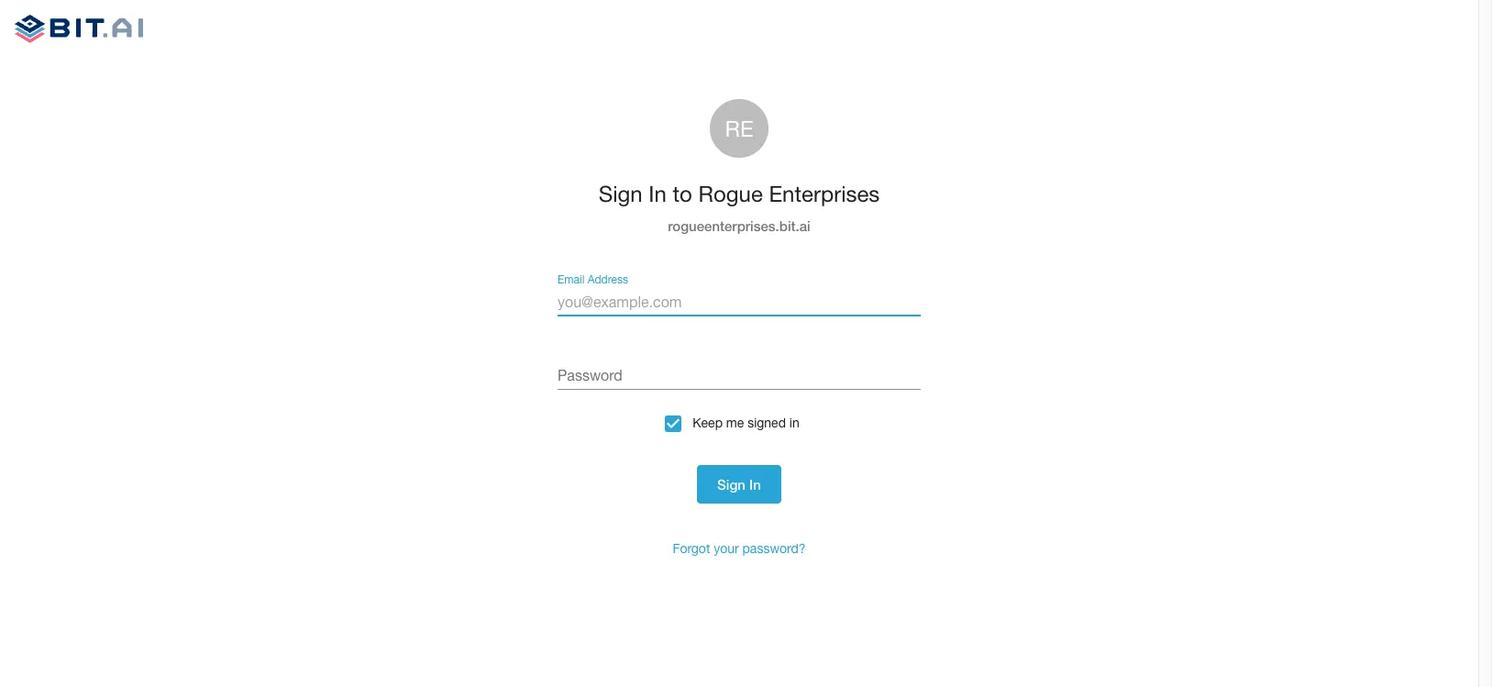 Task type: locate. For each thing, give the bounding box(es) containing it.
rogueenterprises.bit.ai
[[668, 217, 811, 234]]

sign in to rogue enterprises
[[599, 181, 880, 207]]

0 horizontal spatial in
[[649, 181, 667, 207]]

forgot
[[673, 542, 711, 556]]

0 vertical spatial in
[[649, 181, 667, 207]]

sign for sign in
[[718, 476, 746, 493]]

sign inside button
[[718, 476, 746, 493]]

sign down me
[[718, 476, 746, 493]]

1 horizontal spatial sign
[[718, 476, 746, 493]]

in
[[790, 416, 800, 431]]

me
[[727, 416, 744, 431]]

0 vertical spatial sign
[[599, 181, 643, 207]]

in left to in the left top of the page
[[649, 181, 667, 207]]

1 vertical spatial in
[[750, 476, 762, 493]]

sign
[[599, 181, 643, 207], [718, 476, 746, 493]]

re
[[725, 116, 754, 142]]

in down keep me signed in
[[750, 476, 762, 493]]

in
[[649, 181, 667, 207], [750, 476, 762, 493]]

in for sign in
[[750, 476, 762, 493]]

in inside button
[[750, 476, 762, 493]]

to
[[673, 181, 693, 207]]

1 vertical spatial sign
[[718, 476, 746, 493]]

0 horizontal spatial sign
[[599, 181, 643, 207]]

1 horizontal spatial in
[[750, 476, 762, 493]]

sign left to in the left top of the page
[[599, 181, 643, 207]]

email address
[[558, 273, 628, 286]]



Task type: vqa. For each thing, say whether or not it's contained in the screenshot.
second help image from the top
no



Task type: describe. For each thing, give the bounding box(es) containing it.
in for sign in to rogue enterprises
[[649, 181, 667, 207]]

address
[[588, 273, 628, 286]]

sign in button
[[697, 465, 782, 504]]

password password field
[[558, 361, 921, 390]]

forgot your password?
[[673, 542, 806, 556]]

keep
[[693, 416, 723, 431]]

signed
[[748, 416, 786, 431]]

sign in
[[718, 476, 762, 493]]

keep me signed in
[[693, 416, 800, 431]]

sign for sign in to rogue enterprises
[[599, 181, 643, 207]]

password?
[[743, 542, 806, 556]]

rogue
[[699, 181, 763, 207]]

enterprises
[[769, 181, 880, 207]]

your
[[714, 542, 739, 556]]

you@example.com text field
[[558, 287, 921, 317]]

email
[[558, 273, 585, 286]]

forgot your password? link
[[673, 542, 806, 556]]



